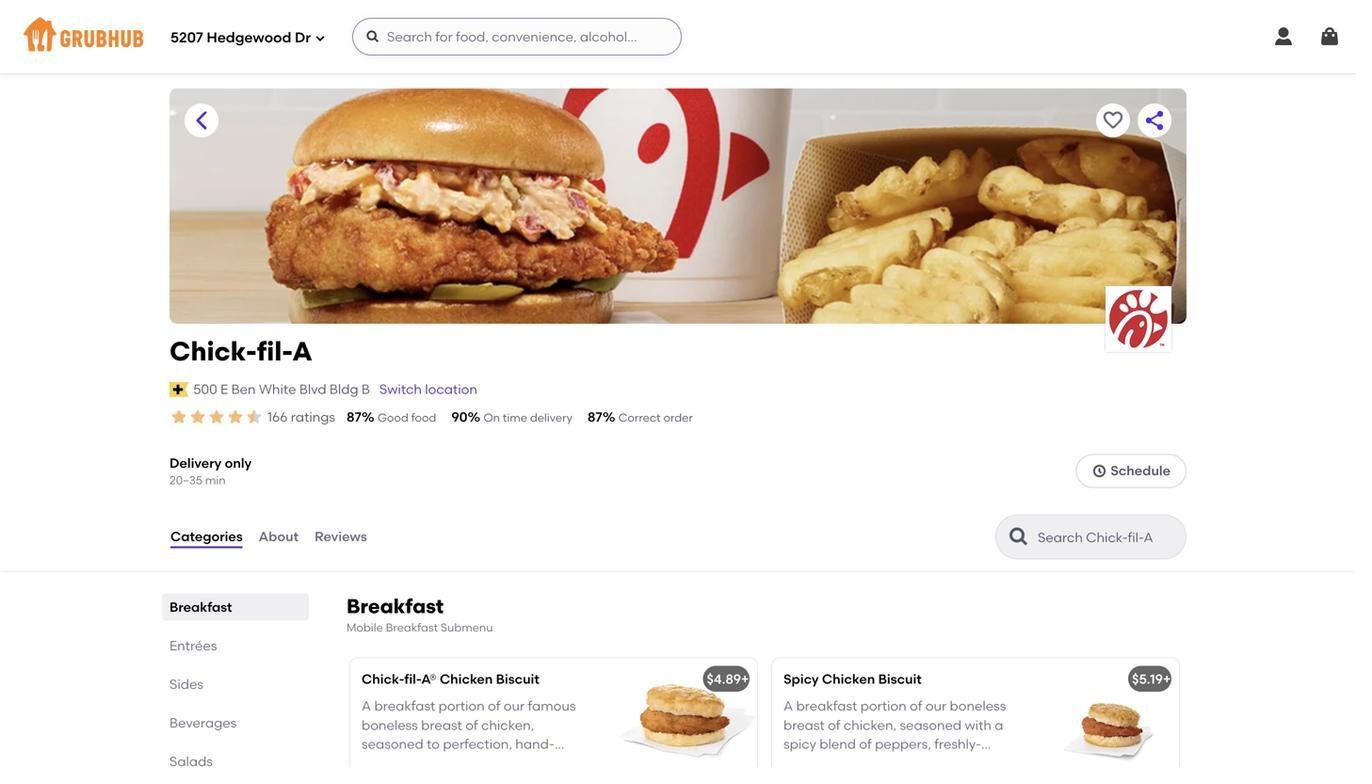 Task type: locate. For each thing, give the bounding box(es) containing it.
main navigation navigation
[[0, 0, 1356, 73]]

1 chicken from the left
[[440, 672, 493, 688]]

ben
[[231, 382, 256, 398]]

chick-fil-a® chicken biscuit image
[[616, 659, 757, 768]]

87 for correct order
[[588, 409, 603, 425]]

$5.19 +
[[1132, 672, 1171, 688]]

2 + from the left
[[1163, 672, 1171, 688]]

1 horizontal spatial fil-
[[404, 672, 421, 688]]

breakfast up mobile
[[347, 595, 444, 619]]

1 horizontal spatial svg image
[[1092, 464, 1107, 479]]

0 horizontal spatial svg image
[[365, 29, 381, 44]]

delivery
[[170, 455, 222, 471]]

categories
[[170, 529, 243, 545]]

fil-
[[257, 336, 292, 367], [404, 672, 421, 688]]

biscuit
[[496, 672, 539, 688], [878, 672, 922, 688]]

1 biscuit from the left
[[496, 672, 539, 688]]

reviews
[[315, 529, 367, 545]]

5207
[[170, 29, 203, 46]]

breakfast up the entrées
[[170, 599, 232, 615]]

correct order
[[619, 411, 693, 425]]

sides
[[170, 676, 203, 693]]

87 for good food
[[347, 409, 362, 425]]

1 horizontal spatial 87
[[588, 409, 603, 425]]

166 ratings
[[267, 409, 335, 425]]

svg image
[[1319, 25, 1341, 48], [365, 29, 381, 44], [1092, 464, 1107, 479]]

chick-
[[170, 336, 257, 367], [362, 672, 404, 688]]

chick- left a®
[[362, 672, 404, 688]]

on time delivery
[[484, 411, 573, 425]]

breakfast for breakfast mobile breakfast submenu
[[347, 595, 444, 619]]

a®
[[421, 672, 437, 688]]

hedgewood
[[207, 29, 291, 46]]

save this restaurant image
[[1102, 109, 1125, 132]]

+
[[741, 672, 749, 688], [1163, 672, 1171, 688]]

mobile
[[347, 621, 383, 635]]

1 horizontal spatial +
[[1163, 672, 1171, 688]]

spicy chicken biscuit image
[[1038, 659, 1179, 768]]

1 horizontal spatial chick-
[[362, 672, 404, 688]]

svg image inside schedule 'button'
[[1092, 464, 1107, 479]]

fil- for a®
[[404, 672, 421, 688]]

0 horizontal spatial 87
[[347, 409, 362, 425]]

1 vertical spatial chick-
[[362, 672, 404, 688]]

on
[[484, 411, 500, 425]]

fil- down breakfast mobile breakfast submenu
[[404, 672, 421, 688]]

1 horizontal spatial biscuit
[[878, 672, 922, 688]]

switch location
[[379, 382, 477, 398]]

entrées tab
[[170, 636, 301, 656]]

tab
[[170, 752, 301, 768]]

svg image
[[1272, 25, 1295, 48], [315, 32, 326, 44]]

20–35
[[170, 474, 202, 487]]

chicken right spicy
[[822, 672, 875, 688]]

0 horizontal spatial +
[[741, 672, 749, 688]]

chick-fil-a
[[170, 336, 313, 367]]

0 horizontal spatial chicken
[[440, 672, 493, 688]]

submenu
[[441, 621, 493, 635]]

87
[[347, 409, 362, 425], [588, 409, 603, 425]]

0 horizontal spatial chick-
[[170, 336, 257, 367]]

0 vertical spatial chick-
[[170, 336, 257, 367]]

save this restaurant button
[[1096, 104, 1130, 138]]

beverages
[[170, 715, 237, 731]]

1 horizontal spatial chicken
[[822, 672, 875, 688]]

chicken
[[440, 672, 493, 688], [822, 672, 875, 688]]

0 vertical spatial fil-
[[257, 336, 292, 367]]

1 87 from the left
[[347, 409, 362, 425]]

only
[[225, 455, 252, 471]]

food
[[411, 411, 436, 425]]

1 + from the left
[[741, 672, 749, 688]]

1 vertical spatial fil-
[[404, 672, 421, 688]]

schedule
[[1111, 463, 1171, 479]]

schedule button
[[1076, 454, 1187, 488]]

5207 hedgewood dr
[[170, 29, 311, 46]]

caret left icon image
[[190, 109, 213, 132]]

chick-fil-a® chicken biscuit
[[362, 672, 539, 688]]

categories button
[[170, 503, 244, 571]]

chick- up 500
[[170, 336, 257, 367]]

2 horizontal spatial svg image
[[1319, 25, 1341, 48]]

star icon image
[[170, 408, 188, 427], [188, 408, 207, 427], [207, 408, 226, 427], [226, 408, 245, 427], [245, 408, 264, 427], [245, 408, 264, 427]]

0 horizontal spatial fil-
[[257, 336, 292, 367]]

breakfast inside tab
[[170, 599, 232, 615]]

fil- up white
[[257, 336, 292, 367]]

e
[[220, 382, 228, 398]]

time
[[503, 411, 527, 425]]

switch location button
[[379, 379, 478, 400]]

87 down bldg
[[347, 409, 362, 425]]

chicken right a®
[[440, 672, 493, 688]]

87 right delivery
[[588, 409, 603, 425]]

500
[[193, 382, 217, 398]]

breakfast
[[347, 595, 444, 619], [170, 599, 232, 615], [386, 621, 438, 635]]

0 horizontal spatial biscuit
[[496, 672, 539, 688]]

subscription pass image
[[170, 382, 189, 397]]

about button
[[258, 503, 300, 571]]

2 87 from the left
[[588, 409, 603, 425]]

+ for $5.19
[[1163, 672, 1171, 688]]

breakfast right mobile
[[386, 621, 438, 635]]



Task type: describe. For each thing, give the bounding box(es) containing it.
order
[[663, 411, 693, 425]]

good
[[378, 411, 409, 425]]

blvd
[[299, 382, 326, 398]]

reviews button
[[314, 503, 368, 571]]

breakfast for breakfast
[[170, 599, 232, 615]]

1 horizontal spatial svg image
[[1272, 25, 1295, 48]]

correct
[[619, 411, 661, 425]]

$4.89
[[707, 672, 741, 688]]

location
[[425, 382, 477, 398]]

chick-fil-a logo image
[[1106, 286, 1172, 352]]

166
[[267, 409, 288, 425]]

switch
[[379, 382, 422, 398]]

entrées
[[170, 638, 217, 654]]

good food
[[378, 411, 436, 425]]

delivery
[[530, 411, 573, 425]]

90
[[451, 409, 468, 425]]

2 biscuit from the left
[[878, 672, 922, 688]]

white
[[259, 382, 296, 398]]

dr
[[295, 29, 311, 46]]

$4.89 +
[[707, 672, 749, 688]]

fil- for a
[[257, 336, 292, 367]]

share icon image
[[1143, 109, 1166, 132]]

ratings
[[291, 409, 335, 425]]

about
[[259, 529, 299, 545]]

500 e ben white blvd bldg b
[[193, 382, 370, 398]]

chick- for chick-fil-a
[[170, 336, 257, 367]]

beverages tab
[[170, 713, 301, 733]]

Search Chick-fil-A search field
[[1036, 529, 1180, 547]]

+ for $4.89
[[741, 672, 749, 688]]

bldg
[[330, 382, 358, 398]]

chick- for chick-fil-a® chicken biscuit
[[362, 672, 404, 688]]

breakfast mobile breakfast submenu
[[347, 595, 493, 635]]

min
[[205, 474, 226, 487]]

sides tab
[[170, 675, 301, 694]]

b
[[362, 382, 370, 398]]

search icon image
[[1008, 526, 1030, 548]]

spicy chicken biscuit
[[784, 672, 922, 688]]

spicy
[[784, 672, 819, 688]]

0 horizontal spatial svg image
[[315, 32, 326, 44]]

breakfast tab
[[170, 597, 301, 617]]

$5.19
[[1132, 672, 1163, 688]]

500 e ben white blvd bldg b button
[[192, 379, 371, 400]]

delivery only 20–35 min
[[170, 455, 252, 487]]

2 chicken from the left
[[822, 672, 875, 688]]

Search for food, convenience, alcohol... search field
[[352, 18, 682, 56]]

a
[[292, 336, 313, 367]]



Task type: vqa. For each thing, say whether or not it's contained in the screenshot.
search chick-fil-a 'Search Field' in the right of the page
yes



